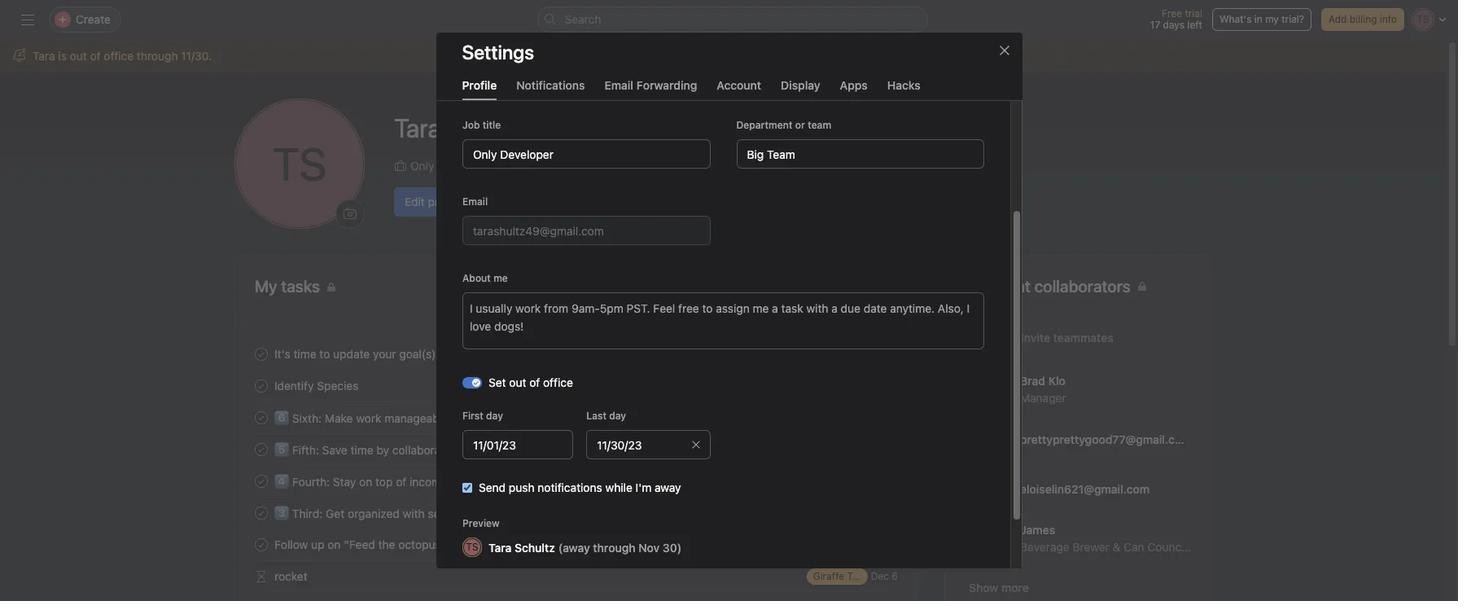 Task type: vqa. For each thing, say whether or not it's contained in the screenshot.
Add filter
no



Task type: locate. For each thing, give the bounding box(es) containing it.
on
[[359, 475, 372, 489], [328, 538, 341, 551]]

1 horizontal spatial tara
[[488, 540, 511, 554]]

1 horizontal spatial ts
[[466, 541, 478, 553]]

0 horizontal spatial add
[[589, 158, 611, 172]]

dec 6 button
[[871, 570, 898, 582]]

completed image left 4️⃣
[[252, 471, 271, 491]]

it's
[[274, 347, 291, 361]]

department or team
[[736, 119, 831, 131]]

brad klo
[[1021, 373, 1066, 387]]

collaborating
[[393, 443, 461, 457]]

4 completed image from the top
[[252, 439, 271, 459]]

on right up
[[328, 538, 341, 551]]

fourth:
[[292, 475, 330, 489]]

away
[[655, 481, 681, 494]]

1 vertical spatial completed checkbox
[[252, 503, 271, 523]]

4️⃣ fourth: stay on top of incoming work
[[274, 475, 486, 489]]

completed image
[[252, 471, 271, 491], [252, 503, 271, 523]]

completed checkbox left 4️⃣
[[252, 471, 271, 491]]

1 vertical spatial in
[[464, 443, 473, 457]]

1 horizontal spatial of
[[396, 475, 407, 489]]

1 vertical spatial through
[[593, 540, 635, 554]]

day for first day
[[486, 410, 503, 422]]

save
[[322, 443, 348, 457]]

apps
[[840, 78, 868, 92]]

1 horizontal spatial through
[[593, 540, 635, 554]]

3️⃣
[[274, 507, 289, 520]]

1 vertical spatial on
[[328, 538, 341, 551]]

incoming
[[410, 475, 458, 489]]

&
[[1113, 540, 1121, 553]]

clear date image
[[691, 440, 701, 450]]

1 day from the left
[[486, 410, 503, 422]]

1 vertical spatial add
[[589, 158, 611, 172]]

1 vertical spatial completed image
[[252, 503, 271, 523]]

time left 'by'
[[351, 443, 374, 457]]

1 completed image from the top
[[252, 471, 271, 491]]

2 day from the left
[[609, 410, 626, 422]]

completed checkbox left it's
[[252, 344, 271, 364]]

0 horizontal spatial day
[[486, 410, 503, 422]]

the
[[378, 538, 395, 551]]

None text field
[[736, 139, 984, 169], [462, 430, 573, 459], [736, 139, 984, 169], [462, 430, 573, 459]]

1 horizontal spatial out
[[509, 376, 526, 389]]

0 horizontal spatial tara
[[33, 49, 55, 63]]

None text field
[[462, 139, 710, 169], [462, 216, 710, 245], [462, 139, 710, 169], [462, 216, 710, 245]]

oct
[[868, 348, 884, 360]]

team
[[808, 119, 831, 131]]

fifth:
[[292, 443, 319, 457]]

add left billing
[[1329, 13, 1348, 25]]

0 horizontal spatial on
[[328, 538, 341, 551]]

completed checkbox left 5️⃣
[[252, 439, 271, 459]]

0 vertical spatial tara
[[33, 49, 55, 63]]

0 vertical spatial of
[[90, 49, 101, 63]]

completed image for 6️⃣
[[252, 408, 271, 427]]

1 vertical spatial time
[[351, 443, 374, 457]]

1 vertical spatial work
[[461, 475, 486, 489]]

1 horizontal spatial day
[[609, 410, 626, 422]]

title
[[482, 119, 501, 131]]

time left to
[[294, 347, 317, 361]]

giraffe testing link
[[807, 568, 881, 584]]

email
[[605, 78, 634, 92], [462, 195, 488, 208]]

completed checkbox left 6️⃣
[[252, 408, 271, 427]]

3 completed checkbox from the top
[[252, 439, 271, 459]]

email inside "button"
[[605, 78, 634, 92]]

completed checkbox for it's
[[252, 344, 271, 364]]

schultz
[[514, 540, 555, 554]]

on left top
[[359, 475, 372, 489]]

sections
[[428, 507, 472, 520]]

of right set
[[529, 376, 540, 389]]

email for email forwarding
[[605, 78, 634, 92]]

view
[[829, 280, 851, 292]]

job
[[462, 119, 480, 131]]

completed image left identify
[[252, 376, 271, 395]]

james beverage brewer & can councilor
[[1021, 523, 1198, 553]]

1 horizontal spatial in
[[1255, 13, 1263, 25]]

dec
[[871, 570, 889, 582]]

of right top
[[396, 475, 407, 489]]

send push notifications while i'm away
[[479, 481, 681, 494]]

2 horizontal spatial of
[[529, 376, 540, 389]]

is
[[58, 49, 67, 63]]

0 vertical spatial out
[[70, 49, 87, 63]]

completed checkbox for 5️⃣
[[252, 439, 271, 459]]

ts
[[273, 137, 327, 191], [466, 541, 478, 553]]

2 completed image from the top
[[252, 503, 271, 523]]

1 horizontal spatial add
[[1329, 13, 1348, 25]]

of
[[90, 49, 101, 63], [529, 376, 540, 389], [396, 475, 407, 489]]

edit profile button
[[394, 187, 472, 216]]

free
[[1162, 7, 1183, 20]]

email right profile
[[462, 195, 488, 208]]

giraffe
[[813, 570, 845, 582]]

me
[[648, 158, 664, 172], [493, 272, 508, 284]]

3 completed image from the top
[[252, 408, 271, 427]]

completed image for 4️⃣
[[252, 471, 271, 491]]

brad klo manager
[[1021, 373, 1067, 404]]

tara for tara schultz (away through nov 30)
[[488, 540, 511, 554]]

completed image left 6️⃣
[[252, 408, 271, 427]]

completed checkbox for follow
[[252, 535, 271, 554]]

5 completed image from the top
[[252, 535, 271, 554]]

frequent collaborators
[[965, 277, 1131, 296]]

completed checkbox left 'follow'
[[252, 535, 271, 554]]

out
[[70, 49, 87, 63], [509, 376, 526, 389]]

email left forwarding
[[605, 78, 634, 92]]

1 completed image from the top
[[252, 344, 271, 364]]

0 horizontal spatial ts
[[273, 137, 327, 191]]

days
[[1164, 19, 1185, 31]]

edit
[[405, 194, 425, 208]]

0 vertical spatial add
[[1329, 13, 1348, 25]]

17
[[1151, 19, 1161, 31]]

completed checkbox for 3️⃣ third: get organized with sections
[[252, 503, 271, 523]]

through left nov
[[593, 540, 635, 554]]

add billing info
[[1329, 13, 1398, 25]]

in left asana
[[464, 443, 473, 457]]

work
[[356, 411, 382, 425], [461, 475, 486, 489]]

2 completed checkbox from the top
[[252, 503, 271, 523]]

0 vertical spatial through
[[137, 49, 178, 63]]

profile button
[[462, 78, 497, 100]]

tara is out of office through 11/30.
[[33, 49, 212, 63]]

Send push notifications while I'm away checkbox
[[462, 483, 472, 493]]

office
[[104, 49, 134, 63], [543, 376, 573, 389]]

completed image left 3️⃣
[[252, 503, 271, 523]]

in
[[1255, 13, 1263, 25], [464, 443, 473, 457]]

4 completed checkbox from the top
[[252, 471, 271, 491]]

11/30.
[[181, 49, 212, 63]]

1 horizontal spatial on
[[359, 475, 372, 489]]

office right is
[[104, 49, 134, 63]]

upload new photo image
[[344, 208, 357, 221]]

1 vertical spatial of
[[529, 376, 540, 389]]

I usually work from 9am-5pm PST. Feel free to assign me a task with a due date anytime. Also, I love dogs! text field
[[462, 292, 984, 349]]

completed image left it's
[[252, 344, 271, 364]]

5 completed checkbox from the top
[[252, 535, 271, 554]]

completed image left 'follow'
[[252, 535, 271, 554]]

1 vertical spatial email
[[462, 195, 488, 208]]

in left my
[[1255, 13, 1263, 25]]

add about me button
[[569, 151, 668, 180]]

Completed checkbox
[[252, 344, 271, 364], [252, 408, 271, 427], [252, 439, 271, 459], [252, 471, 271, 491], [252, 535, 271, 554]]

asana
[[476, 443, 509, 457]]

1 horizontal spatial time
[[351, 443, 374, 457]]

more
[[1002, 581, 1029, 595]]

last
[[586, 410, 606, 422]]

completed checkbox left identify
[[252, 376, 271, 395]]

1 horizontal spatial office
[[543, 376, 573, 389]]

0 vertical spatial me
[[648, 158, 664, 172]]

testing
[[847, 570, 881, 582]]

office right set
[[543, 376, 573, 389]]

completed checkbox left 3️⃣
[[252, 503, 271, 523]]

completed image for follow
[[252, 535, 271, 554]]

0 horizontal spatial time
[[294, 347, 317, 361]]

send
[[479, 481, 505, 494]]

1 horizontal spatial me
[[648, 158, 664, 172]]

out right set
[[509, 376, 526, 389]]

completed image
[[252, 344, 271, 364], [252, 376, 271, 395], [252, 408, 271, 427], [252, 439, 271, 459], [252, 535, 271, 554]]

6️⃣ sixth: make work manageable
[[274, 411, 449, 425]]

0 horizontal spatial through
[[137, 49, 178, 63]]

0 vertical spatial in
[[1255, 13, 1263, 25]]

day right last
[[609, 410, 626, 422]]

first
[[462, 410, 483, 422]]

of right is
[[90, 49, 101, 63]]

about
[[614, 158, 645, 172]]

0 vertical spatial completed image
[[252, 471, 271, 491]]

0 vertical spatial ts
[[273, 137, 327, 191]]

tara
[[33, 49, 55, 63], [488, 540, 511, 554]]

add billing info button
[[1322, 8, 1405, 31]]

make
[[325, 411, 353, 425]]

work right the "make"
[[356, 411, 382, 425]]

hacks button
[[888, 78, 921, 100]]

through
[[137, 49, 178, 63], [593, 540, 635, 554]]

1 vertical spatial tara
[[488, 540, 511, 554]]

display button
[[781, 78, 821, 100]]

Completed checkbox
[[252, 376, 271, 395], [252, 503, 271, 523]]

completed image for 3️⃣
[[252, 503, 271, 523]]

work down asana
[[461, 475, 486, 489]]

0 horizontal spatial work
[[356, 411, 382, 425]]

to
[[320, 347, 330, 361]]

0 horizontal spatial email
[[462, 195, 488, 208]]

through left 11/30.
[[137, 49, 178, 63]]

completed image left 5️⃣
[[252, 439, 271, 459]]

oct 27
[[868, 348, 898, 360]]

2 completed image from the top
[[252, 376, 271, 395]]

identify species
[[274, 379, 359, 393]]

1 completed checkbox from the top
[[252, 376, 271, 395]]

0 vertical spatial email
[[605, 78, 634, 92]]

tara down the preview
[[488, 540, 511, 554]]

tara left is
[[33, 49, 55, 63]]

or
[[795, 119, 805, 131]]

1 horizontal spatial email
[[605, 78, 634, 92]]

0 vertical spatial completed checkbox
[[252, 376, 271, 395]]

0 horizontal spatial out
[[70, 49, 87, 63]]

day right first
[[486, 410, 503, 422]]

big
[[514, 158, 531, 172]]

hacks
[[888, 78, 921, 92]]

push
[[509, 481, 534, 494]]

add left about
[[589, 158, 611, 172]]

2 vertical spatial of
[[396, 475, 407, 489]]

1 completed checkbox from the top
[[252, 344, 271, 364]]

what's
[[1220, 13, 1252, 25]]

team
[[534, 158, 562, 172]]

out right is
[[70, 49, 87, 63]]

0 vertical spatial office
[[104, 49, 134, 63]]

2 completed checkbox from the top
[[252, 408, 271, 427]]

0 horizontal spatial me
[[493, 272, 508, 284]]

department
[[736, 119, 793, 131]]

0 vertical spatial on
[[359, 475, 372, 489]]



Task type: describe. For each thing, give the bounding box(es) containing it.
settings
[[462, 41, 534, 64]]

manager
[[1021, 391, 1067, 404]]

me inside add about me button
[[648, 158, 664, 172]]

manageable
[[385, 411, 449, 425]]

octopus!"
[[398, 538, 450, 551]]

goal(s)
[[399, 347, 436, 361]]

completed checkbox for identify species
[[252, 376, 271, 395]]

species
[[317, 379, 359, 393]]

get
[[326, 507, 345, 520]]

eloiselin621@gmail.com
[[1021, 482, 1150, 496]]

only developer
[[411, 158, 491, 172]]

james
[[1021, 523, 1056, 536]]

0 horizontal spatial office
[[104, 49, 134, 63]]

show
[[969, 581, 999, 595]]

set
[[488, 376, 506, 389]]

1 vertical spatial office
[[543, 376, 573, 389]]

edit profile
[[405, 194, 462, 208]]

email forwarding button
[[605, 78, 698, 100]]

billing
[[1350, 13, 1378, 25]]

i'm
[[635, 481, 651, 494]]

1 vertical spatial out
[[509, 376, 526, 389]]

email for email
[[462, 195, 488, 208]]

tara for tara is out of office through 11/30.
[[33, 49, 55, 63]]

Optional text field
[[586, 430, 710, 459]]

update
[[333, 347, 370, 361]]

completed image for identify
[[252, 376, 271, 395]]

only
[[411, 158, 435, 172]]

up
[[311, 538, 325, 551]]

my
[[1266, 13, 1280, 25]]

while
[[605, 481, 632, 494]]

0 horizontal spatial of
[[90, 49, 101, 63]]

nov
[[638, 540, 660, 554]]

trial?
[[1282, 13, 1305, 25]]

third:
[[292, 507, 323, 520]]

follow
[[274, 538, 308, 551]]

first day
[[462, 410, 503, 422]]

developer
[[438, 158, 491, 172]]

"feed
[[344, 538, 375, 551]]

4️⃣
[[274, 475, 289, 489]]

top
[[376, 475, 393, 489]]

councilor
[[1148, 540, 1198, 553]]

1 vertical spatial ts
[[466, 541, 478, 553]]

all
[[854, 280, 864, 292]]

identify
[[274, 379, 314, 393]]

set out of office
[[488, 376, 573, 389]]

giraffe testing
[[813, 570, 881, 582]]

add about me
[[589, 158, 664, 172]]

completed checkbox for 4️⃣
[[252, 471, 271, 491]]

about me
[[462, 272, 508, 284]]

tasks
[[867, 280, 891, 292]]

by
[[377, 443, 389, 457]]

set out of office switch
[[462, 377, 482, 388]]

last day
[[586, 410, 626, 422]]

ts inside button
[[273, 137, 327, 191]]

eloiselin621@gmail.com link
[[946, 464, 1211, 514]]

oct 27 button
[[868, 348, 898, 360]]

6
[[892, 570, 898, 582]]

dec 6
[[871, 570, 898, 582]]

completed image for it's
[[252, 344, 271, 364]]

ts button
[[235, 99, 365, 229]]

follow up on "feed the octopus!"
[[274, 538, 450, 551]]

search button
[[537, 7, 928, 33]]

completed image for 5️⃣
[[252, 439, 271, 459]]

add for add billing info
[[1329, 13, 1348, 25]]

tara schultz (away through nov 30)
[[488, 540, 681, 554]]

day for last day
[[609, 410, 626, 422]]

stay
[[333, 475, 356, 489]]

about
[[462, 272, 491, 284]]

forwarding
[[637, 78, 698, 92]]

dependencies image
[[255, 570, 268, 583]]

show more
[[969, 581, 1029, 595]]

info
[[1381, 13, 1398, 25]]

search
[[565, 12, 601, 26]]

3️⃣ third: get organized with sections
[[274, 507, 472, 520]]

view all tasks button
[[821, 275, 898, 298]]

notifications button
[[517, 78, 585, 100]]

display
[[781, 78, 821, 92]]

0 vertical spatial work
[[356, 411, 382, 425]]

0 horizontal spatial in
[[464, 443, 473, 457]]

left
[[1188, 19, 1203, 31]]

0 vertical spatial time
[[294, 347, 317, 361]]

add for add about me
[[589, 158, 611, 172]]

notifications
[[517, 78, 585, 92]]

account
[[717, 78, 762, 92]]

tara schultz (she/her)
[[394, 112, 579, 143]]

view all tasks
[[829, 280, 891, 292]]

6️⃣
[[274, 411, 289, 425]]

1 vertical spatial me
[[493, 272, 508, 284]]

my tasks
[[255, 277, 320, 296]]

it's time to update your goal(s)
[[274, 347, 436, 361]]

completed checkbox for 6️⃣
[[252, 408, 271, 427]]

search list box
[[537, 7, 928, 33]]

1 horizontal spatial work
[[461, 475, 486, 489]]

rocket
[[274, 569, 308, 583]]

your
[[373, 347, 396, 361]]

in inside button
[[1255, 13, 1263, 25]]

sixth:
[[292, 411, 322, 425]]

close image
[[998, 44, 1011, 57]]

27
[[887, 348, 898, 360]]

apps button
[[840, 78, 868, 100]]



